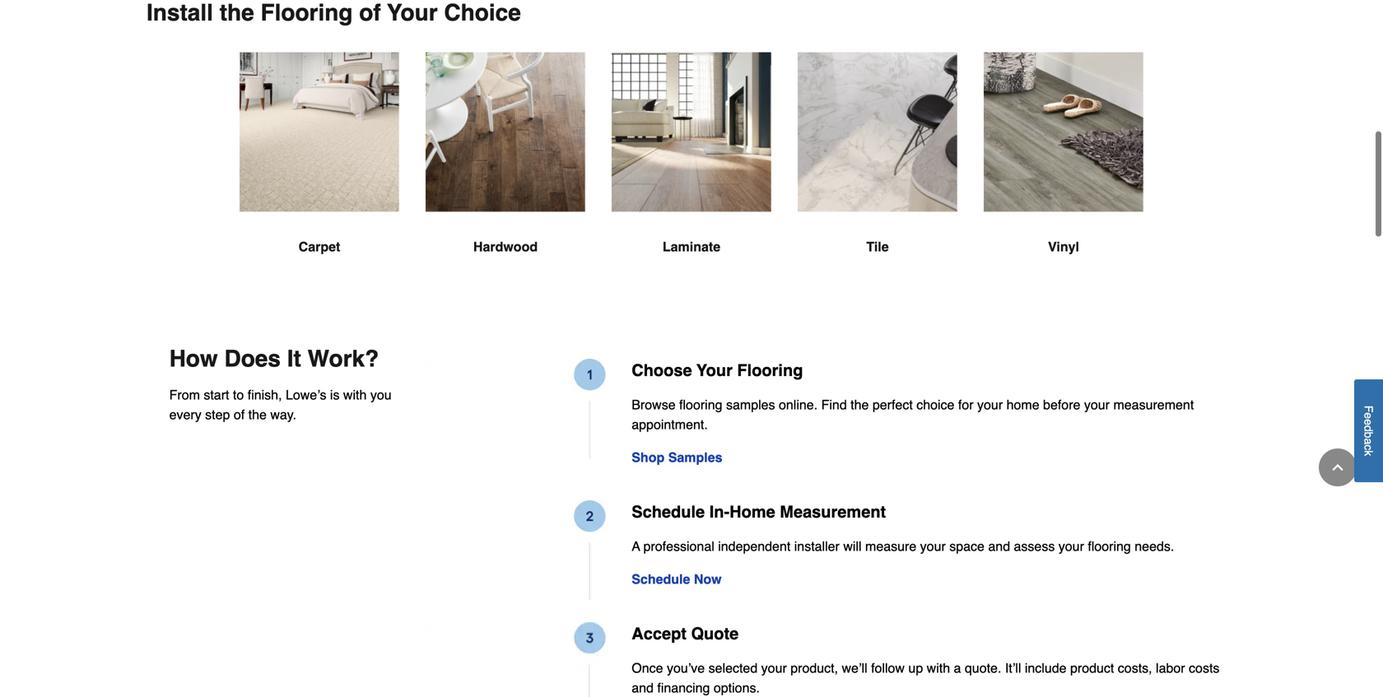 Task type: vqa. For each thing, say whether or not it's contained in the screenshot.
Schedule Now's "Schedule"
yes



Task type: locate. For each thing, give the bounding box(es) containing it.
a inside button
[[1363, 439, 1376, 445]]

it'll
[[1006, 661, 1022, 676]]

choose
[[632, 361, 692, 380]]

schedule in-home measurement
[[632, 503, 887, 522]]

schedule now
[[632, 572, 722, 587]]

a left quote.
[[954, 661, 962, 676]]

schedule down "professional"
[[632, 572, 691, 587]]

flooring inside browse flooring samples online. find the perfect choice for your home before your measurement appointment.
[[680, 397, 723, 413]]

f e e d b a c k button
[[1355, 380, 1384, 483]]

include
[[1025, 661, 1067, 676]]

browse
[[632, 397, 676, 413]]

shop
[[632, 450, 665, 465]]

0 horizontal spatial with
[[343, 388, 367, 403]]

and right space
[[989, 539, 1011, 554]]

perfect
[[873, 397, 913, 413]]

1 vertical spatial and
[[632, 681, 654, 696]]

1 schedule from the top
[[632, 503, 705, 522]]

flooring
[[680, 397, 723, 413], [1088, 539, 1132, 554]]

shop samples link
[[632, 450, 723, 465]]

from
[[169, 388, 200, 403]]

hardwood
[[474, 239, 538, 255]]

schedule now link
[[632, 572, 722, 587]]

your right before
[[1085, 397, 1110, 413]]

in-
[[710, 503, 730, 522]]

1 vertical spatial schedule
[[632, 572, 691, 587]]

selected
[[709, 661, 758, 676]]

1 horizontal spatial a
[[1363, 439, 1376, 445]]

schedule up "professional"
[[632, 503, 705, 522]]

and inside once you've selected your product, we'll follow up with a quote. it'll include product costs, labor costs and financing options.
[[632, 681, 654, 696]]

needs.
[[1135, 539, 1175, 554]]

flooring left the needs.
[[1088, 539, 1132, 554]]

find
[[822, 397, 847, 413]]

carpet link
[[240, 52, 400, 297]]

the
[[851, 397, 869, 413], [248, 407, 267, 423]]

the right find
[[851, 397, 869, 413]]

0 vertical spatial and
[[989, 539, 1011, 554]]

1 horizontal spatial with
[[927, 661, 951, 676]]

online.
[[779, 397, 818, 413]]

f e e d b a c k
[[1363, 406, 1376, 457]]

and
[[989, 539, 1011, 554], [632, 681, 654, 696]]

0 vertical spatial a
[[1363, 439, 1376, 445]]

1 horizontal spatial the
[[851, 397, 869, 413]]

1 vertical spatial flooring
[[1088, 539, 1132, 554]]

work?
[[308, 346, 379, 372]]

laminate
[[663, 239, 721, 255]]

lowe's
[[286, 388, 327, 403]]

from start to finish, lowe's is with you every step of the way.
[[169, 388, 392, 423]]

samples
[[727, 397, 776, 413]]

e up b
[[1363, 419, 1376, 426]]

b
[[1363, 432, 1376, 439]]

way.
[[270, 407, 297, 423]]

shop samples
[[632, 450, 723, 465]]

2 e from the top
[[1363, 419, 1376, 426]]

flooring
[[738, 361, 804, 380]]

a professional independent installer will measure your space and assess your flooring needs.
[[632, 539, 1175, 554]]

0 vertical spatial with
[[343, 388, 367, 403]]

does
[[224, 346, 281, 372]]

follow
[[872, 661, 905, 676]]

vinyl
[[1049, 239, 1080, 255]]

0 horizontal spatial and
[[632, 681, 654, 696]]

and down the once
[[632, 681, 654, 696]]

is
[[330, 388, 340, 403]]

a
[[1363, 439, 1376, 445], [954, 661, 962, 676]]

2 schedule from the top
[[632, 572, 691, 587]]

your
[[978, 397, 1003, 413], [1085, 397, 1110, 413], [921, 539, 946, 554], [1059, 539, 1085, 554], [762, 661, 787, 676]]

accept
[[632, 625, 687, 644]]

a room with marble-look tile and black bar stools. image
[[798, 52, 958, 212]]

product
[[1071, 661, 1115, 676]]

0 vertical spatial schedule
[[632, 503, 705, 522]]

0 vertical spatial flooring
[[680, 397, 723, 413]]

options.
[[714, 681, 760, 696]]

0 horizontal spatial a
[[954, 661, 962, 676]]

quote
[[692, 625, 739, 644]]

schedule
[[632, 503, 705, 522], [632, 572, 691, 587]]

hardwood link
[[426, 52, 586, 297]]

it
[[287, 346, 301, 372]]

the inside from start to finish, lowe's is with you every step of the way.
[[248, 407, 267, 423]]

your right assess
[[1059, 539, 1085, 554]]

an icon of the number 3. image
[[423, 623, 606, 698]]

finish,
[[248, 388, 282, 403]]

1 vertical spatial with
[[927, 661, 951, 676]]

e up 'd'
[[1363, 413, 1376, 420]]

you
[[371, 388, 392, 403]]

e
[[1363, 413, 1376, 420], [1363, 419, 1376, 426]]

vinyl link
[[984, 52, 1144, 297]]

once
[[632, 661, 664, 676]]

before
[[1044, 397, 1081, 413]]

independent
[[718, 539, 791, 554]]

professional
[[644, 539, 715, 554]]

your left product,
[[762, 661, 787, 676]]

start
[[204, 388, 229, 403]]

0 horizontal spatial flooring
[[680, 397, 723, 413]]

c
[[1363, 445, 1376, 451]]

with right is
[[343, 388, 367, 403]]

up
[[909, 661, 924, 676]]

chevron up image
[[1330, 460, 1347, 476]]

the right of
[[248, 407, 267, 423]]

with
[[343, 388, 367, 403], [927, 661, 951, 676]]

tile
[[867, 239, 889, 255]]

0 horizontal spatial the
[[248, 407, 267, 423]]

will
[[844, 539, 862, 554]]

flooring up appointment.
[[680, 397, 723, 413]]

with right up
[[927, 661, 951, 676]]

1 vertical spatial a
[[954, 661, 962, 676]]

a up k
[[1363, 439, 1376, 445]]



Task type: describe. For each thing, give the bounding box(es) containing it.
an icon of the number 2. image
[[423, 501, 606, 601]]

carpet
[[299, 239, 340, 255]]

an icon of the number 1. image
[[423, 359, 606, 460]]

labor
[[1157, 661, 1186, 676]]

appointment.
[[632, 417, 708, 432]]

a inside once you've selected your product, we'll follow up with a quote. it'll include product costs, labor costs and financing options.
[[954, 661, 962, 676]]

your left space
[[921, 539, 946, 554]]

once you've selected your product, we'll follow up with a quote. it'll include product costs, labor costs and financing options.
[[632, 661, 1220, 696]]

choose your flooring
[[632, 361, 804, 380]]

1 horizontal spatial and
[[989, 539, 1011, 554]]

measurement
[[1114, 397, 1195, 413]]

samples
[[669, 450, 723, 465]]

now
[[694, 572, 722, 587]]

your right for
[[978, 397, 1003, 413]]

space
[[950, 539, 985, 554]]

measurement
[[780, 503, 887, 522]]

the inside browse flooring samples online. find the perfect choice for your home before your measurement appointment.
[[851, 397, 869, 413]]

financing
[[658, 681, 710, 696]]

how
[[169, 346, 218, 372]]

a living room with light tone laminate floor, fireplace, beige sofa, side table and curtain sheers. image
[[612, 52, 772, 212]]

schedule for schedule now
[[632, 572, 691, 587]]

1 horizontal spatial flooring
[[1088, 539, 1132, 554]]

of
[[234, 407, 245, 423]]

costs
[[1190, 661, 1220, 676]]

f
[[1363, 406, 1376, 413]]

scroll to top element
[[1320, 449, 1358, 487]]

browse flooring samples online. find the perfect choice for your home before your measurement appointment.
[[632, 397, 1195, 432]]

a
[[632, 539, 640, 554]]

deep brown hardwood floors with a small table and chairs. image
[[426, 52, 586, 212]]

we'll
[[842, 661, 868, 676]]

step
[[205, 407, 230, 423]]

installer
[[795, 539, 840, 554]]

your
[[697, 361, 733, 380]]

with inside once you've selected your product, we'll follow up with a quote. it'll include product costs, labor costs and financing options.
[[927, 661, 951, 676]]

home
[[1007, 397, 1040, 413]]

how does it work?
[[169, 346, 379, 372]]

with inside from start to finish, lowe's is with you every step of the way.
[[343, 388, 367, 403]]

d
[[1363, 426, 1376, 432]]

measure
[[866, 539, 917, 554]]

laminate link
[[612, 52, 772, 297]]

a room with vinyl floor, an area rug and beige shoes. image
[[984, 52, 1144, 212]]

tile link
[[798, 52, 958, 297]]

for
[[959, 397, 974, 413]]

k
[[1363, 451, 1376, 457]]

a bedroom with patterned beige carpet and a bed, table and chair. image
[[240, 52, 400, 212]]

accept quote
[[632, 625, 739, 644]]

you've
[[667, 661, 705, 676]]

assess
[[1014, 539, 1056, 554]]

every
[[169, 407, 202, 423]]

quote.
[[965, 661, 1002, 676]]

schedule for schedule in-home measurement
[[632, 503, 705, 522]]

home
[[730, 503, 776, 522]]

1 e from the top
[[1363, 413, 1376, 420]]

to
[[233, 388, 244, 403]]

your inside once you've selected your product, we'll follow up with a quote. it'll include product costs, labor costs and financing options.
[[762, 661, 787, 676]]

costs,
[[1118, 661, 1153, 676]]

product,
[[791, 661, 839, 676]]

choice
[[917, 397, 955, 413]]



